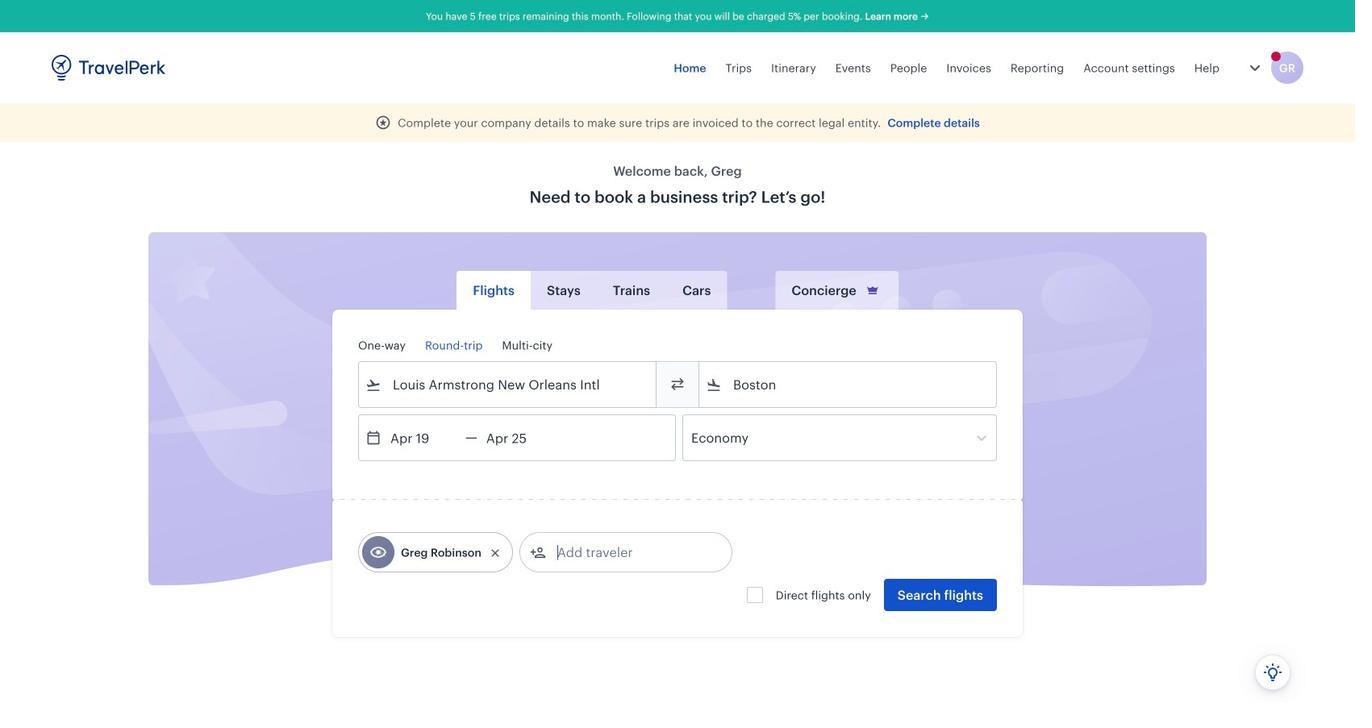 Task type: locate. For each thing, give the bounding box(es) containing it.
Return text field
[[478, 416, 562, 461]]

Add traveler search field
[[546, 540, 714, 566]]

Depart text field
[[382, 416, 466, 461]]



Task type: describe. For each thing, give the bounding box(es) containing it.
From search field
[[382, 372, 635, 398]]

To search field
[[722, 372, 976, 398]]



Task type: vqa. For each thing, say whether or not it's contained in the screenshot.
To SEARCH FIELD on the right bottom of the page
yes



